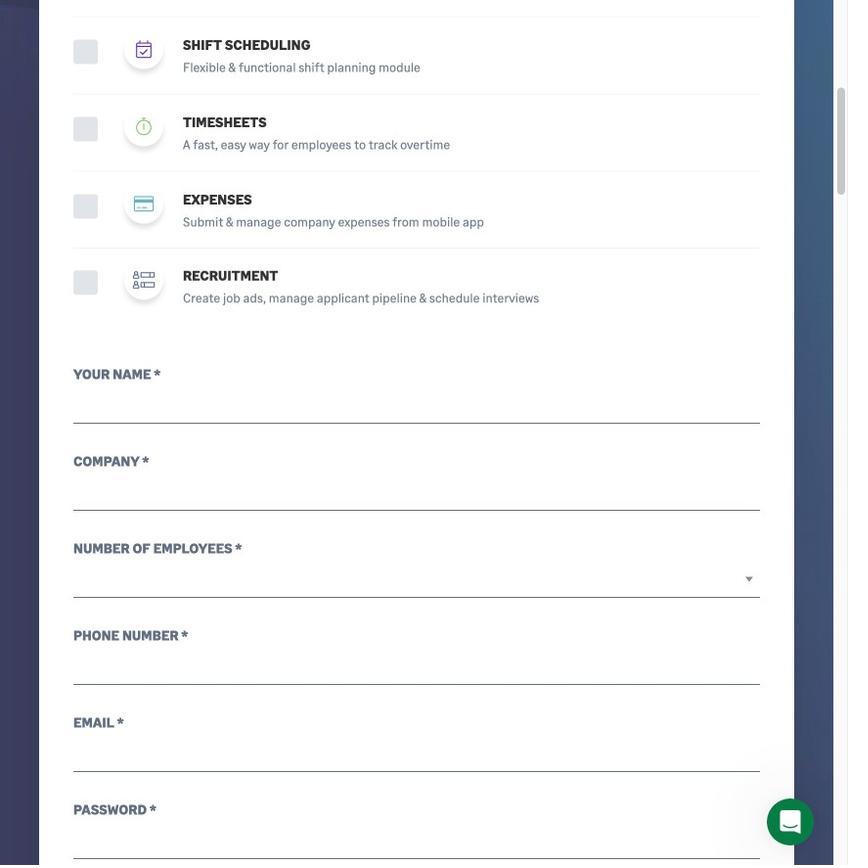 Task type: locate. For each thing, give the bounding box(es) containing it.
Expenses checkbox
[[73, 194, 98, 218]]

None text field
[[73, 384, 760, 424], [73, 471, 760, 511], [73, 384, 760, 424], [73, 471, 760, 511]]

Timesheets checkbox
[[73, 117, 98, 141]]

dialog
[[767, 798, 814, 845]]

None field
[[73, 558, 760, 599]]

None email field
[[73, 732, 760, 772]]

stopwatch image
[[136, 118, 152, 135]]

None password field
[[73, 819, 760, 859]]

credit card image
[[134, 195, 154, 213]]

None text field
[[73, 645, 760, 685]]



Task type: describe. For each thing, give the bounding box(es) containing it.
calendar check image
[[136, 41, 152, 58]]

poll people image
[[133, 271, 155, 289]]

Recruitment checkbox
[[73, 270, 98, 295]]

Shift scheduling checkbox
[[73, 40, 98, 64]]



Task type: vqa. For each thing, say whether or not it's contained in the screenshot.
stopwatch icon
yes



